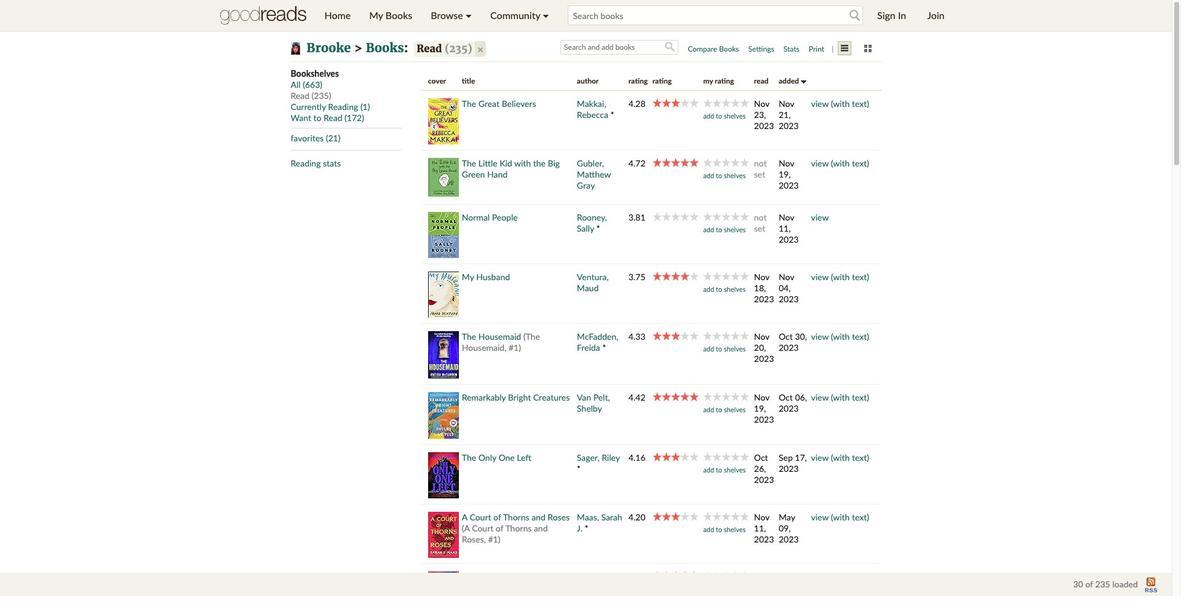 Task type: locate. For each thing, give the bounding box(es) containing it.
5 view (with text) link from the top
[[811, 392, 869, 403]]

oct inside oct 26, 2023 sep 17, 2023 view (with text)
[[754, 453, 768, 463]]

0 horizontal spatial rating
[[629, 76, 648, 86]]

sarah
[[601, 513, 622, 523]]

shelves for oct 30, 2023
[[724, 345, 746, 353]]

the
[[462, 98, 476, 109], [462, 158, 476, 169], [462, 332, 476, 342], [462, 453, 476, 463]]

0 horizontal spatial my
[[369, 9, 383, 21]]

(with inside nov 19, 2023 oct 06, 2023 view (with text)
[[831, 392, 850, 403]]

2 set from the top
[[754, 223, 766, 234]]

4.33
[[629, 332, 646, 342]]

19, inside nov 19, 2023
[[779, 169, 791, 180]]

1 vertical spatial reading
[[291, 158, 321, 169]]

1 view (with text) link from the top
[[811, 98, 869, 109]]

2023 down 20,
[[754, 354, 774, 364]]

gubler,
[[577, 158, 604, 169]]

shelves for nov 21, 2023
[[724, 112, 746, 120]]

3 add from the top
[[703, 226, 714, 234]]

reading stats link
[[291, 158, 341, 169]]

nov inside nov 19, 2023
[[779, 158, 794, 169]]

community
[[490, 9, 540, 21]]

2 not from the top
[[754, 212, 767, 223]]

4 view (with text) from the top
[[811, 513, 869, 523]]

3 the from the top
[[462, 332, 476, 342]]

1 vertical spatial not set
[[754, 212, 767, 234]]

read down all
[[291, 90, 309, 101]]

of right (a
[[496, 524, 503, 534]]

books link
[[366, 40, 404, 55]]

0 horizontal spatial sep
[[754, 572, 768, 583]]

* right rebecca
[[611, 110, 614, 120]]

court up roses,
[[472, 524, 494, 534]]

1 horizontal spatial #1)
[[509, 343, 521, 353]]

nov inside the nov 20, 2023 oct 30, 2023 view (with text)
[[754, 332, 770, 342]]

my left "husband"
[[462, 272, 474, 282]]

set left nov 19, 2023
[[754, 169, 766, 180]]

1 horizontal spatial sep
[[779, 453, 793, 463]]

nov up 04,
[[779, 272, 794, 282]]

the inside the little kid with the big green hand
[[462, 158, 476, 169]]

1 vertical spatial not
[[754, 212, 767, 223]]

may inside sep 29, 2023 may 02, 2023
[[779, 572, 795, 583]]

nov up 20,
[[754, 332, 770, 342]]

nov inside nov 11, 2023
[[779, 212, 794, 223]]

(a
[[462, 524, 470, 534]]

the left great
[[462, 98, 476, 109]]

the great believers link
[[462, 98, 536, 109]]

6 view (with text) link from the top
[[811, 453, 869, 463]]

want
[[291, 113, 311, 123]]

view inside the nov 20, 2023 oct 30, 2023 view (with text)
[[811, 332, 829, 342]]

with
[[514, 158, 531, 169]]

3 add to shelves link from the top
[[703, 226, 746, 234]]

not left nov 19, 2023
[[754, 158, 767, 169]]

view (with text) for may 09, 2023
[[811, 513, 869, 523]]

* right sally
[[596, 223, 600, 234]]

1 vertical spatial 11,
[[754, 524, 766, 534]]

2 add to shelves from the top
[[703, 172, 746, 180]]

2023 down 06, on the bottom right
[[779, 403, 799, 414]]

sep
[[779, 453, 793, 463], [754, 572, 768, 583]]

1 vertical spatial may
[[779, 572, 795, 583]]

shelves
[[724, 112, 746, 120], [724, 172, 746, 180], [724, 226, 746, 234], [724, 285, 746, 293], [724, 345, 746, 353], [724, 406, 746, 414], [724, 466, 746, 474], [724, 526, 746, 534]]

Search books text field
[[568, 6, 863, 25]]

view right the nov 18, 2023 nov 04, 2023
[[811, 272, 829, 282]]

* down mcfadden, on the bottom of page
[[602, 343, 606, 353]]

all
[[291, 79, 301, 90]]

and left roses
[[532, 513, 546, 523]]

my
[[369, 9, 383, 21], [462, 272, 474, 282]]

#1) inside (the housemaid, #1)
[[509, 343, 521, 353]]

5 shelves from the top
[[724, 345, 746, 353]]

menu containing home
[[315, 0, 558, 31]]

0 vertical spatial and
[[532, 513, 546, 523]]

maas,
[[577, 513, 599, 523]]

*
[[611, 110, 614, 120], [596, 223, 600, 234], [602, 343, 606, 353], [577, 464, 581, 474], [585, 524, 589, 534], [620, 572, 623, 583]]

view (with text) for nov 04, 2023
[[811, 272, 869, 282]]

#1) right roses,
[[488, 535, 500, 545]]

nov left 06, on the bottom right
[[754, 392, 770, 403]]

1 not from the top
[[754, 158, 767, 169]]

* down sager,
[[577, 464, 581, 474]]

compare books
[[688, 44, 739, 54]]

▾ inside browse ▾ popup button
[[466, 9, 472, 21]]

8 add to shelves link from the top
[[703, 526, 746, 534]]

and
[[532, 513, 546, 523], [534, 524, 548, 534]]

2 vertical spatial of
[[1086, 579, 1093, 590]]

6 add from the top
[[703, 406, 714, 414]]

11, down nov 19, 2023
[[779, 223, 791, 234]]

5 (with from the top
[[831, 392, 850, 403]]

0 horizontal spatial ▾
[[466, 9, 472, 21]]

nov for nov 20, 2023 oct 30, 2023 view (with text)
[[754, 332, 770, 342]]

2 vertical spatial oct
[[754, 453, 768, 463]]

nov up 18,
[[754, 272, 770, 282]]

1 view (with text) from the top
[[811, 98, 869, 109]]

read down "currently reading  ‎(1)" link
[[324, 113, 342, 123]]

4 add to shelves link from the top
[[703, 285, 746, 293]]

reading down "favorites"
[[291, 158, 321, 169]]

sager,
[[577, 453, 600, 463]]

rating right my
[[715, 76, 734, 86]]

4 the from the top
[[462, 453, 476, 463]]

4.42
[[629, 392, 646, 403]]

riley
[[602, 453, 620, 463]]

and down roses
[[534, 524, 548, 534]]

#1) down housemaid on the bottom
[[509, 343, 521, 353]]

1 vertical spatial and
[[534, 524, 548, 534]]

my rating
[[703, 76, 734, 86]]

the left only
[[462, 453, 476, 463]]

▾ right browse
[[466, 9, 472, 21]]

housemaid
[[479, 332, 521, 342]]

add to shelves link for oct 30, 2023
[[703, 345, 746, 353]]

view right nov 11, 2023 may 09, 2023
[[811, 513, 829, 523]]

the up green
[[462, 158, 476, 169]]

add for 4.20
[[703, 526, 714, 534]]

view (with text) for nov 21, 2023
[[811, 98, 869, 109]]

1 vertical spatial set
[[754, 223, 766, 234]]

may for 09,
[[779, 513, 795, 523]]

add to shelves for sep 17, 2023
[[703, 466, 746, 474]]

2023 down 26,
[[754, 475, 774, 485]]

oct for oct 30, 2023
[[779, 332, 793, 342]]

2 may from the top
[[779, 572, 795, 583]]

view (with text) for may 02, 2023
[[811, 572, 869, 583]]

* right 'angie'
[[620, 572, 623, 583]]

sep 29, 2023 may 02, 2023
[[754, 572, 799, 597]]

0 horizontal spatial #1)
[[488, 535, 500, 545]]

add for 3.75
[[703, 285, 714, 293]]

may for 02,
[[779, 572, 795, 583]]

add to shelves for may 09, 2023
[[703, 526, 746, 534]]

1 vertical spatial sep
[[754, 572, 768, 583]]

favorites  ‎(21) link
[[291, 133, 341, 143]]

▾ inside community ▾ popup button
[[543, 9, 549, 21]]

▾ for browse ▾
[[466, 9, 472, 21]]

bright
[[508, 392, 531, 403]]

shelves for oct 06, 2023
[[724, 406, 746, 414]]

1 horizontal spatial 19,
[[779, 169, 791, 180]]

view right nov 19, 2023
[[811, 158, 829, 169]]

freida
[[577, 343, 600, 353]]

0 horizontal spatial read
[[291, 90, 309, 101]]

delete small image
[[478, 47, 483, 52]]

view inside oct 26, 2023 sep 17, 2023 view (with text)
[[811, 453, 829, 463]]

8 view (with text) link from the top
[[811, 572, 869, 583]]

thorns up falls
[[505, 524, 532, 534]]

little
[[479, 158, 498, 169]]

1 text) from the top
[[852, 98, 869, 109]]

1 add to shelves from the top
[[703, 112, 746, 120]]

my inside menu
[[369, 9, 383, 21]]

add to shelves for nov 04, 2023
[[703, 285, 746, 293]]

home link
[[315, 0, 360, 31]]

8 add to shelves from the top
[[703, 526, 746, 534]]

the only one left image
[[428, 453, 459, 499]]

1 not set from the top
[[754, 158, 767, 180]]

read
[[754, 76, 769, 86]]

20,
[[754, 343, 766, 353]]

thorns left roses
[[503, 513, 529, 523]]

may
[[779, 513, 795, 523], [779, 572, 795, 583]]

2 the from the top
[[462, 158, 476, 169]]

nov for nov 19, 2023
[[779, 158, 794, 169]]

0 vertical spatial thorns
[[503, 513, 529, 523]]

0 vertical spatial read
[[291, 90, 309, 101]]

table view image
[[838, 42, 852, 56]]

add for 4.33
[[703, 345, 714, 353]]

view (with text) link for oct 06, 2023
[[811, 392, 869, 403]]

(with inside oct 26, 2023 sep 17, 2023 view (with text)
[[831, 453, 850, 463]]

4 text) from the top
[[852, 332, 869, 342]]

0 vertical spatial reading
[[328, 102, 358, 112]]

>
[[354, 40, 363, 55]]

2 shelves from the top
[[724, 172, 746, 180]]

nov down 21,
[[779, 158, 794, 169]]

favorites
[[291, 133, 324, 143]]

gubler, matthew gray
[[577, 158, 611, 191]]

the great believers image
[[428, 98, 459, 145]]

19, up 26,
[[754, 403, 766, 414]]

2 add from the top
[[703, 172, 714, 180]]

18,
[[754, 283, 766, 293]]

kim, angie link
[[577, 572, 617, 583]]

not set left nov 11, 2023
[[754, 212, 767, 234]]

not set left nov 19, 2023
[[754, 158, 767, 180]]

1 vertical spatial oct
[[779, 392, 793, 403]]

read‎ (235)
[[417, 42, 472, 55]]

the for the only one left
[[462, 453, 476, 463]]

2 horizontal spatial rating
[[715, 76, 734, 86]]

7 shelves from the top
[[724, 466, 746, 474]]

9 view from the top
[[811, 572, 829, 583]]

view right 17,
[[811, 453, 829, 463]]

nov 11, 2023 may 09, 2023
[[754, 513, 799, 545]]

▾ right community
[[543, 9, 549, 21]]

0 vertical spatial may
[[779, 513, 795, 523]]

7 add from the top
[[703, 466, 714, 474]]

8 add from the top
[[703, 526, 714, 534]]

rss infinite image
[[1143, 578, 1161, 594]]

3.77
[[629, 572, 646, 583]]

oct left 30, on the bottom right
[[779, 332, 793, 342]]

rating for rating rating
[[653, 76, 672, 86]]

0 vertical spatial not
[[754, 158, 767, 169]]

nov for nov 11, 2023
[[779, 212, 794, 223]]

8 shelves from the top
[[724, 526, 746, 534]]

of right a
[[493, 513, 501, 523]]

add to shelves
[[703, 112, 746, 120], [703, 172, 746, 180], [703, 226, 746, 234], [703, 285, 746, 293], [703, 345, 746, 353], [703, 406, 746, 414], [703, 466, 746, 474], [703, 526, 746, 534]]

1 horizontal spatial read
[[324, 113, 342, 123]]

text) inside oct 26, 2023 sep 17, 2023 view (with text)
[[852, 453, 869, 463]]

2 not set from the top
[[754, 212, 767, 234]]

nov up "23,"
[[754, 98, 770, 109]]

reading up ‎(172)
[[328, 102, 358, 112]]

nov for nov 23, 2023 nov 21, 2023
[[754, 98, 770, 109]]

join link
[[918, 0, 954, 31]]

1 vertical spatial #1)
[[488, 535, 500, 545]]

shelves for sep 17, 2023
[[724, 466, 746, 474]]

1 shelves from the top
[[724, 112, 746, 120]]

oct left 06, on the bottom right
[[779, 392, 793, 403]]

happiness
[[462, 572, 501, 583]]

8 view from the top
[[811, 513, 829, 523]]

2 view (with text) link from the top
[[811, 158, 869, 169]]

4 (with from the top
[[831, 332, 850, 342]]

2 (with from the top
[[831, 158, 850, 169]]

oct for oct 06, 2023
[[779, 392, 793, 403]]

4 shelves from the top
[[724, 285, 746, 293]]

2023 down "23,"
[[754, 121, 774, 131]]

7 view (with text) link from the top
[[811, 513, 869, 523]]

sager, riley *
[[577, 453, 620, 474]]

shelves for nov 19, 2023
[[724, 172, 746, 180]]

green
[[462, 169, 485, 180]]

6 add to shelves from the top
[[703, 406, 746, 414]]

4 add to shelves from the top
[[703, 285, 746, 293]]

3 view (with text) from the top
[[811, 272, 869, 282]]

3 text) from the top
[[852, 272, 869, 282]]

normal
[[462, 212, 490, 223]]

van pelt, shelby link
[[577, 392, 610, 414]]

04,
[[779, 283, 791, 293]]

rating up 4.28
[[629, 76, 648, 86]]

5 view (with text) from the top
[[811, 572, 869, 583]]

currently reading  ‎(1) link
[[291, 102, 370, 112]]

add to shelves link for nov 19, 2023
[[703, 172, 746, 180]]

maas, sarah j.
[[577, 513, 622, 534]]

to
[[716, 112, 722, 120], [313, 113, 321, 123], [716, 172, 722, 180], [716, 226, 722, 234], [716, 285, 722, 293], [716, 345, 722, 353], [716, 406, 722, 414], [716, 466, 722, 474], [716, 526, 722, 534]]

‎(21)
[[326, 133, 341, 143]]

oct up 26,
[[754, 453, 768, 463]]

0 vertical spatial oct
[[779, 332, 793, 342]]

set for 19,
[[754, 169, 766, 180]]

11, inside nov 11, 2023 may 09, 2023
[[754, 524, 766, 534]]

5 view from the top
[[811, 332, 829, 342]]

11, inside nov 11, 2023
[[779, 223, 791, 234]]

6 shelves from the top
[[724, 406, 746, 414]]

add for 3.81
[[703, 226, 714, 234]]

read‎
[[417, 42, 442, 55]]

my for my books
[[369, 9, 383, 21]]

text) inside the nov 20, 2023 oct 30, 2023 view (with text)
[[852, 332, 869, 342]]

browse ▾
[[431, 9, 472, 21]]

sep left 17,
[[779, 453, 793, 463]]

books for compare books
[[719, 44, 739, 54]]

court right a
[[470, 513, 491, 523]]

0 horizontal spatial 19,
[[754, 403, 766, 414]]

my husband image
[[428, 272, 459, 318]]

1 vertical spatial 19,
[[754, 403, 766, 414]]

11, for nov 11, 2023
[[779, 223, 791, 234]]

menu
[[315, 0, 558, 31]]

1 horizontal spatial rating
[[653, 76, 672, 86]]

happiness falls image
[[428, 572, 459, 597]]

1 rating from the left
[[629, 76, 648, 86]]

0 vertical spatial sep
[[779, 453, 793, 463]]

4 view from the top
[[811, 272, 829, 282]]

read  ‎(235) link
[[291, 90, 331, 101]]

7 (with from the top
[[831, 513, 850, 523]]

0 vertical spatial 11,
[[779, 223, 791, 234]]

1 vertical spatial my
[[462, 272, 474, 282]]

0 horizontal spatial reading
[[291, 158, 321, 169]]

3 rating from the left
[[715, 76, 734, 86]]

the up housemaid,
[[462, 332, 476, 342]]

view right nov 11, 2023
[[811, 212, 829, 223]]

nov inside nov 11, 2023 may 09, 2023
[[754, 513, 770, 523]]

2 view (with text) from the top
[[811, 158, 869, 169]]

my up "books" link
[[369, 9, 383, 21]]

4 add from the top
[[703, 285, 714, 293]]

sep inside sep 29, 2023 may 02, 2023
[[754, 572, 768, 583]]

11, left 09,
[[754, 524, 766, 534]]

(with inside the nov 20, 2023 oct 30, 2023 view (with text)
[[831, 332, 850, 342]]

view right sep 29, 2023 may 02, 2023
[[811, 572, 829, 583]]

view right 06, on the bottom right
[[811, 392, 829, 403]]

not set for 11,
[[754, 212, 767, 234]]

4.20
[[629, 513, 646, 523]]

nov inside nov 19, 2023 oct 06, 2023 view (with text)
[[754, 392, 770, 403]]

read
[[291, 90, 309, 101], [324, 113, 342, 123]]

view (with text) link for oct 30, 2023
[[811, 332, 869, 342]]

view right nov 23, 2023 nov 21, 2023
[[811, 98, 829, 109]]

remarkably bright creatures image
[[428, 392, 459, 439]]

not set
[[754, 158, 767, 180], [754, 212, 767, 234]]

(with
[[831, 98, 850, 109], [831, 158, 850, 169], [831, 272, 850, 282], [831, 332, 850, 342], [831, 392, 850, 403], [831, 453, 850, 463], [831, 513, 850, 523], [831, 572, 850, 583]]

shelves for may 09, 2023
[[724, 526, 746, 534]]

nov down 26,
[[754, 513, 770, 523]]

6 view from the top
[[811, 392, 829, 403]]

oct inside the nov 20, 2023 oct 30, 2023 view (with text)
[[779, 332, 793, 342]]

set left nov 11, 2023
[[754, 223, 766, 234]]

add for 4.72
[[703, 172, 714, 180]]

rating down search "icon"
[[653, 76, 672, 86]]

0 vertical spatial not set
[[754, 158, 767, 180]]

4 view (with text) link from the top
[[811, 332, 869, 342]]

7 add to shelves from the top
[[703, 466, 746, 474]]

7 view from the top
[[811, 453, 829, 463]]

7 add to shelves link from the top
[[703, 466, 746, 474]]

oct inside nov 19, 2023 oct 06, 2023 view (with text)
[[779, 392, 793, 403]]

rooney, sally link
[[577, 212, 607, 234]]

1 horizontal spatial reading
[[328, 102, 358, 112]]

5 text) from the top
[[852, 392, 869, 403]]

add to shelves link
[[703, 112, 746, 120], [703, 172, 746, 180], [703, 226, 746, 234], [703, 285, 746, 293], [703, 345, 746, 353], [703, 406, 746, 414], [703, 466, 746, 474], [703, 526, 746, 534]]

view (with text) link for nov 21, 2023
[[811, 98, 869, 109]]

1 vertical spatial thorns
[[505, 524, 532, 534]]

cover
[[428, 76, 446, 86]]

brooke's icon image
[[291, 43, 300, 55]]

stats link
[[780, 41, 803, 57]]

view right 30, on the bottom right
[[811, 332, 829, 342]]

view inside nov 19, 2023 oct 06, 2023 view (with text)
[[811, 392, 829, 403]]

17,
[[795, 453, 807, 463]]

2 ▾ from the left
[[543, 9, 549, 21]]

1 may from the top
[[779, 513, 795, 523]]

books
[[386, 9, 412, 21], [366, 40, 404, 55], [719, 44, 739, 54]]

3 shelves from the top
[[724, 226, 746, 234]]

2023 up sep 29, 2023 may 02, 2023
[[754, 535, 774, 545]]

books right "compare"
[[719, 44, 739, 54]]

19, inside nov 19, 2023 oct 06, 2023 view (with text)
[[754, 403, 766, 414]]

0 vertical spatial set
[[754, 169, 766, 180]]

7 text) from the top
[[852, 513, 869, 523]]

rating rating
[[629, 76, 672, 86]]

:
[[404, 40, 408, 55]]

5 add to shelves from the top
[[703, 345, 746, 353]]

hand
[[487, 169, 508, 180]]

not
[[754, 158, 767, 169], [754, 212, 767, 223]]

add to shelves link for sep 17, 2023
[[703, 466, 746, 474]]

1 horizontal spatial 11,
[[779, 223, 791, 234]]

6 (with from the top
[[831, 453, 850, 463]]

6 text) from the top
[[852, 453, 869, 463]]

3 add to shelves from the top
[[703, 226, 746, 234]]

1 horizontal spatial ▾
[[543, 9, 549, 21]]

view (with text) link for sep 17, 2023
[[811, 453, 869, 463]]

1 horizontal spatial my
[[462, 272, 474, 282]]

mcfadden, freida link
[[577, 332, 618, 353]]

may up 02,
[[779, 572, 795, 583]]

5 add to shelves link from the top
[[703, 345, 746, 353]]

books up :
[[386, 9, 412, 21]]

0 vertical spatial my
[[369, 9, 383, 21]]

sep up 29,
[[754, 572, 768, 583]]

6 add to shelves link from the top
[[703, 406, 746, 414]]

19, up nov 11, 2023
[[779, 169, 791, 180]]

1 add to shelves link from the top
[[703, 112, 746, 120]]

books inside menu
[[386, 9, 412, 21]]

creatures
[[533, 392, 570, 403]]

2023 up nov 11, 2023
[[779, 180, 799, 191]]

0 vertical spatial 19,
[[779, 169, 791, 180]]

sep inside oct 26, 2023 sep 17, 2023 view (with text)
[[779, 453, 793, 463]]

view (with text)
[[811, 98, 869, 109], [811, 158, 869, 169], [811, 272, 869, 282], [811, 513, 869, 523], [811, 572, 869, 583]]

added
[[779, 76, 801, 86]]

▾ for community ▾
[[543, 9, 549, 21]]

not left nov 11, 2023
[[754, 212, 767, 223]]

3 view (with text) link from the top
[[811, 272, 869, 282]]

nov left view link
[[779, 212, 794, 223]]

add for 4.16
[[703, 466, 714, 474]]

nov 20, 2023 oct 30, 2023 view (with text)
[[754, 332, 869, 364]]

court
[[470, 513, 491, 523], [472, 524, 494, 534]]

0 horizontal spatial 11,
[[754, 524, 766, 534]]

2023 up 04,
[[779, 234, 799, 245]]

0 vertical spatial #1)
[[509, 343, 521, 353]]

may up 09,
[[779, 513, 795, 523]]

1 add from the top
[[703, 112, 714, 120]]

1 set from the top
[[754, 169, 766, 180]]

to for 4.72
[[716, 172, 722, 180]]

5 add from the top
[[703, 345, 714, 353]]

▾
[[466, 9, 472, 21], [543, 9, 549, 21]]

2 rating from the left
[[653, 76, 672, 86]]

bookshelves all (663)
[[291, 68, 339, 90]]

Search and add books text field
[[561, 40, 679, 55]]

2 add to shelves link from the top
[[703, 172, 746, 180]]

11, for nov 11, 2023 may 09, 2023
[[754, 524, 766, 534]]

of right 30
[[1086, 579, 1093, 590]]

1 the from the top
[[462, 98, 476, 109]]

to for 4.42
[[716, 406, 722, 414]]

add to shelves for nov 21, 2023
[[703, 112, 746, 120]]

may inside nov 11, 2023 may 09, 2023
[[779, 513, 795, 523]]

1 ▾ from the left
[[466, 9, 472, 21]]



Task type: describe. For each thing, give the bounding box(es) containing it.
0 vertical spatial court
[[470, 513, 491, 523]]

makkai, rebecca link
[[577, 98, 609, 120]]

print link
[[805, 41, 828, 57]]

the housemaid
[[462, 332, 523, 342]]

to inside read  ‎(235) currently reading  ‎(1) want to read  ‎(172)
[[313, 113, 321, 123]]

want to read  ‎(172) link
[[291, 113, 364, 123]]

set for 11,
[[754, 223, 766, 234]]

the for the housemaid
[[462, 332, 476, 342]]

2023 up 26,
[[754, 414, 774, 425]]

sign in link
[[868, 0, 916, 31]]

to for 4.28
[[716, 112, 722, 120]]

settings link
[[745, 41, 778, 57]]

2023 down 18,
[[754, 294, 774, 305]]

add for 4.28
[[703, 112, 714, 120]]

happiness falls
[[462, 572, 520, 583]]

‎(1)
[[360, 102, 370, 112]]

view link
[[811, 212, 829, 223]]

nov for nov 19, 2023 oct 06, 2023 view (with text)
[[754, 392, 770, 403]]

nov for nov 11, 2023 may 09, 2023
[[754, 513, 770, 523]]

down arrow image
[[801, 81, 807, 84]]

to for 3.81
[[716, 226, 722, 234]]

van
[[577, 392, 591, 403]]

the for the little kid with the big green hand
[[462, 158, 476, 169]]

housemaid,
[[462, 343, 507, 353]]

not set for 19,
[[754, 158, 767, 180]]

normal people
[[462, 212, 518, 223]]

add for 4.42
[[703, 406, 714, 414]]

to for 4.20
[[716, 526, 722, 534]]

1 vertical spatial court
[[472, 524, 494, 534]]

to for 4.33
[[716, 345, 722, 353]]

add to shelves link for nov 11, 2023
[[703, 226, 746, 234]]

* right j.
[[585, 524, 589, 534]]

normal people image
[[428, 212, 459, 258]]

2023 down 17,
[[779, 464, 799, 474]]

2023 down 04,
[[779, 294, 799, 305]]

view (with text) link for may 02, 2023
[[811, 572, 869, 583]]

roses
[[548, 513, 570, 523]]

19, for nov 19, 2023
[[779, 169, 791, 180]]

text) inside nov 19, 2023 oct 06, 2023 view (with text)
[[852, 392, 869, 403]]

print |
[[809, 44, 836, 54]]

the little kid with the big green hand image
[[428, 158, 459, 197]]

* inside makkai, rebecca *
[[611, 110, 614, 120]]

view (with text) link for nov 04, 2023
[[811, 272, 869, 282]]

currently
[[291, 102, 326, 112]]

maas, sarah j. link
[[577, 513, 622, 534]]

‎(235)
[[312, 90, 331, 101]]

join
[[927, 9, 945, 21]]

rooney,
[[577, 212, 607, 223]]

community ▾
[[490, 9, 549, 21]]

rating for my rating
[[715, 76, 734, 86]]

1 view from the top
[[811, 98, 829, 109]]

19, for nov 19, 2023 oct 06, 2023 view (with text)
[[754, 403, 766, 414]]

0 vertical spatial of
[[493, 513, 501, 523]]

cover view image
[[861, 42, 875, 56]]

view (with text) link for may 09, 2023
[[811, 513, 869, 523]]

the for the great believers
[[462, 98, 476, 109]]

nov 19, 2023
[[779, 158, 799, 191]]

‎(172)
[[345, 113, 364, 123]]

Search for books to add to your shelves search field
[[568, 6, 863, 25]]

ventura, maud
[[577, 272, 609, 293]]

#1) inside a court of thorns and roses (a court of thorns and roses, #1)
[[488, 535, 500, 545]]

kim,
[[577, 572, 594, 583]]

remarkably bright creatures
[[462, 392, 570, 403]]

mcfadden,
[[577, 332, 618, 342]]

09,
[[779, 524, 791, 534]]

books right >
[[366, 40, 404, 55]]

compare books link
[[684, 41, 743, 57]]

add to shelves link for nov 04, 2023
[[703, 285, 746, 293]]

1 vertical spatial of
[[496, 524, 503, 534]]

4.16
[[629, 453, 646, 463]]

oct 26, 2023 sep 17, 2023 view (with text)
[[754, 453, 869, 485]]

26,
[[754, 464, 766, 474]]

stats
[[323, 158, 341, 169]]

3.81
[[629, 212, 646, 223]]

ventura,
[[577, 272, 609, 282]]

to for 3.75
[[716, 285, 722, 293]]

2 view from the top
[[811, 158, 829, 169]]

rooney, sally
[[577, 212, 607, 234]]

2023 down 21,
[[779, 121, 799, 131]]

to for 4.16
[[716, 466, 722, 474]]

mcfadden, freida
[[577, 332, 618, 353]]

maud
[[577, 283, 599, 293]]

believers
[[502, 98, 536, 109]]

not for nov 19, 2023
[[754, 158, 767, 169]]

8 (with from the top
[[831, 572, 850, 583]]

02,
[[779, 583, 791, 594]]

j.
[[577, 524, 583, 534]]

(the
[[523, 332, 540, 342]]

books for my books
[[386, 9, 412, 21]]

my husband
[[462, 272, 510, 282]]

1 (with from the top
[[831, 98, 850, 109]]

3 view from the top
[[811, 212, 829, 223]]

my for my husband
[[462, 272, 474, 282]]

view (with text) for nov 19, 2023
[[811, 158, 869, 169]]

remarkably
[[462, 392, 506, 403]]

settings
[[749, 44, 774, 54]]

add to shelves for oct 06, 2023
[[703, 406, 746, 414]]

pelt,
[[594, 392, 610, 403]]

search image
[[665, 42, 675, 52]]

shelves for nov 04, 2023
[[724, 285, 746, 293]]

nov 19, 2023 oct 06, 2023 view (with text)
[[754, 392, 869, 425]]

add to shelves for oct 30, 2023
[[703, 345, 746, 353]]

shelves for nov 11, 2023
[[724, 226, 746, 234]]

reading inside read  ‎(235) currently reading  ‎(1) want to read  ‎(172)
[[328, 102, 358, 112]]

the little kid with the big green hand link
[[462, 158, 560, 180]]

people
[[492, 212, 518, 223]]

not for nov 11, 2023
[[754, 212, 767, 223]]

(663)
[[303, 79, 322, 90]]

gray
[[577, 180, 595, 191]]

remarkably bright creatures link
[[462, 392, 570, 403]]

3.75
[[629, 272, 646, 282]]

nov for nov 18, 2023 nov 04, 2023
[[754, 272, 770, 282]]

1 vertical spatial read
[[324, 113, 342, 123]]

add to shelves link for oct 06, 2023
[[703, 406, 746, 414]]

husband
[[476, 272, 510, 282]]

the only one left
[[462, 453, 532, 463]]

the housemaid (the housemaid, #1) image
[[428, 332, 459, 379]]

kid
[[500, 158, 512, 169]]

gubler, matthew gray link
[[577, 158, 611, 191]]

2023 down 30, on the bottom right
[[779, 343, 799, 353]]

brooke > books :
[[307, 40, 412, 55]]

nov 23, 2023 nov 21, 2023
[[754, 98, 799, 131]]

a court of thorns and roses (a court of thorns and roses, #1) image
[[428, 513, 459, 559]]

2023 down 29,
[[754, 594, 774, 597]]

30,
[[795, 332, 807, 342]]

nov up 21,
[[779, 98, 794, 109]]

view (with text) link for nov 19, 2023
[[811, 158, 869, 169]]

8 text) from the top
[[852, 572, 869, 583]]

* inside the 'sager, riley *'
[[577, 464, 581, 474]]

2023 down 02,
[[779, 594, 799, 597]]

bookshelves
[[291, 68, 339, 79]]

3 (with from the top
[[831, 272, 850, 282]]

stats
[[784, 44, 800, 54]]

4.72
[[629, 158, 646, 169]]

sager, riley link
[[577, 453, 620, 463]]

add to shelves for nov 11, 2023
[[703, 226, 746, 234]]

4.28
[[629, 98, 646, 109]]

browse ▾ button
[[422, 0, 481, 31]]

add to shelves link for nov 21, 2023
[[703, 112, 746, 120]]

add to shelves for nov 19, 2023
[[703, 172, 746, 180]]

the
[[533, 158, 546, 169]]

big
[[548, 158, 560, 169]]

2 text) from the top
[[852, 158, 869, 169]]

angie
[[596, 572, 617, 583]]

(235)
[[445, 42, 472, 55]]

add to shelves link for may 09, 2023
[[703, 526, 746, 534]]

rebecca
[[577, 110, 609, 120]]

2023 down 09,
[[779, 535, 799, 545]]

the great believers
[[462, 98, 536, 109]]

sally
[[577, 223, 594, 234]]



Task type: vqa. For each thing, say whether or not it's contained in the screenshot.
heading
no



